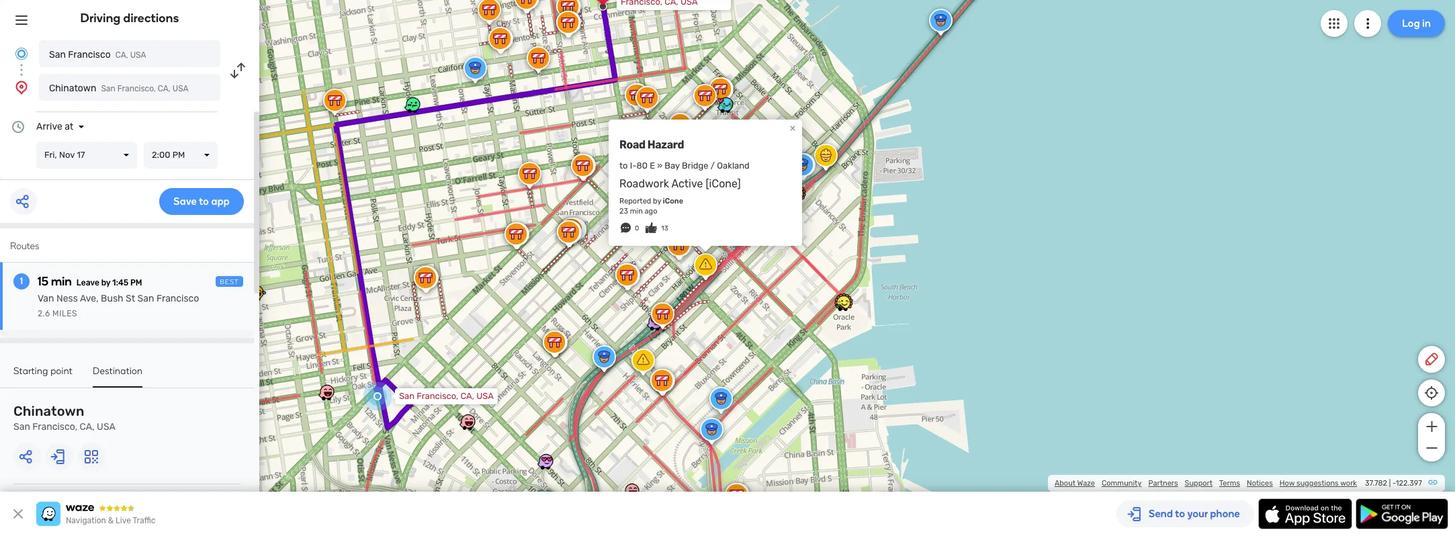 Task type: locate. For each thing, give the bounding box(es) containing it.
navigation
[[66, 516, 106, 525]]

navigation & live traffic
[[66, 516, 155, 525]]

37.782
[[1365, 479, 1388, 488]]

location image
[[13, 79, 30, 95]]

15
[[38, 274, 49, 289]]

icone
[[663, 197, 683, 206], [663, 197, 683, 206]]

driving directions
[[80, 11, 179, 26]]

e
[[650, 160, 655, 171], [650, 160, 655, 171]]

active
[[672, 177, 703, 190], [672, 177, 703, 190]]

1 vertical spatial chinatown
[[13, 403, 84, 419]]

suggestions
[[1297, 479, 1339, 488]]

1:45
[[112, 278, 128, 288]]

pm right "2:00"
[[172, 150, 185, 160]]

to
[[620, 160, 628, 171], [620, 160, 628, 171]]

miles
[[52, 309, 77, 319]]

notices link
[[1247, 479, 1273, 488]]

0 vertical spatial francisco
[[68, 49, 111, 60]]

road
[[620, 138, 646, 151], [620, 138, 646, 151]]

chinatown san francisco, ca, usa down san francisco ca, usa
[[49, 83, 189, 94]]

live
[[116, 516, 131, 525]]

|
[[1389, 479, 1391, 488]]

0 horizontal spatial pm
[[130, 278, 142, 288]]

partners link
[[1149, 479, 1178, 488]]

destination button
[[93, 366, 143, 388]]

routes
[[10, 241, 39, 252]]

link image
[[1428, 477, 1439, 488]]

0 horizontal spatial francisco
[[68, 49, 111, 60]]

san
[[49, 49, 66, 60], [101, 84, 115, 93], [137, 293, 154, 304], [399, 391, 415, 401], [13, 421, 30, 433]]

road hazard
[[620, 138, 684, 151], [620, 138, 684, 151]]

francisco
[[68, 49, 111, 60], [157, 293, 199, 304]]

13
[[661, 224, 668, 232], [661, 224, 668, 232]]

1 vertical spatial francisco,
[[417, 391, 458, 401]]

17
[[77, 150, 85, 160]]

arrive
[[36, 121, 62, 132]]

1 horizontal spatial francisco,
[[117, 84, 156, 93]]

francisco down driving
[[68, 49, 111, 60]]

0 vertical spatial pm
[[172, 150, 185, 160]]

francisco inside van ness ave, bush st san francisco 2.6 miles
[[157, 293, 199, 304]]

0
[[635, 224, 639, 232], [635, 224, 639, 232]]

-
[[1393, 479, 1396, 488]]

23
[[620, 207, 628, 216], [620, 207, 628, 216]]

ca,
[[115, 50, 128, 60], [158, 84, 171, 93], [461, 391, 474, 401], [80, 421, 95, 433]]

chinatown up at on the left top of the page
[[49, 83, 96, 94]]

van
[[38, 293, 54, 304]]

traffic
[[133, 516, 155, 525]]

terms link
[[1220, 479, 1240, 488]]

san inside van ness ave, bush st san francisco 2.6 miles
[[137, 293, 154, 304]]

×
[[790, 121, 796, 134], [790, 121, 796, 134]]

community
[[1102, 479, 1142, 488]]

nov
[[59, 150, 75, 160]]

chinatown
[[49, 83, 96, 94], [13, 403, 84, 419]]

0 vertical spatial chinatown san francisco, ca, usa
[[49, 83, 189, 94]]

pm right 1:45
[[130, 278, 142, 288]]

zoom in image
[[1424, 419, 1440, 435]]

chinatown san francisco, ca, usa down point at the bottom of the page
[[13, 403, 115, 433]]

0 horizontal spatial francisco,
[[32, 421, 77, 433]]

1 horizontal spatial pm
[[172, 150, 185, 160]]

ness
[[56, 293, 78, 304]]

by inside 15 min leave by 1:45 pm
[[101, 278, 110, 288]]

hazard
[[648, 138, 684, 151], [648, 138, 684, 151]]

san francisco ca, usa
[[49, 49, 146, 60]]

bay
[[665, 160, 680, 171], [665, 160, 680, 171]]

chinatown down starting point button
[[13, 403, 84, 419]]

0 vertical spatial francisco,
[[117, 84, 156, 93]]

roadwork
[[620, 177, 669, 190], [620, 177, 669, 190]]

/
[[711, 160, 715, 171], [711, 160, 715, 171]]

about
[[1055, 479, 1076, 488]]

san francisco, ca, usa
[[399, 391, 494, 401]]

francisco,
[[117, 84, 156, 93], [417, 391, 458, 401], [32, 421, 77, 433]]

2:00 pm list box
[[144, 142, 218, 169]]

by
[[653, 197, 661, 206], [653, 197, 661, 206], [101, 278, 110, 288]]

pm
[[172, 150, 185, 160], [130, 278, 142, 288]]

1 vertical spatial francisco
[[157, 293, 199, 304]]

francisco right st on the left bottom of page
[[157, 293, 199, 304]]

about waze community partners support terms notices how suggestions work
[[1055, 479, 1357, 488]]

ago
[[645, 207, 658, 216], [645, 207, 658, 216]]

1 horizontal spatial francisco
[[157, 293, 199, 304]]

usa
[[130, 50, 146, 60], [173, 84, 189, 93], [477, 391, 494, 401], [97, 421, 115, 433]]

directions
[[123, 11, 179, 26]]

about waze link
[[1055, 479, 1095, 488]]

driving
[[80, 11, 121, 26]]

i-
[[630, 160, 637, 171], [630, 160, 637, 171]]

80
[[637, 160, 648, 171], [637, 160, 648, 171]]

»
[[657, 160, 663, 171], [657, 160, 663, 171]]

reported
[[620, 197, 651, 206], [620, 197, 651, 206]]

chinatown san francisco, ca, usa
[[49, 83, 189, 94], [13, 403, 115, 433]]

× link
[[787, 121, 799, 134], [787, 121, 799, 134]]

support link
[[1185, 479, 1213, 488]]

1 vertical spatial chinatown san francisco, ca, usa
[[13, 403, 115, 433]]

[icone]
[[706, 177, 741, 190], [706, 177, 741, 190]]

oakland
[[717, 160, 750, 171], [717, 160, 750, 171]]

bush
[[101, 293, 123, 304]]

roadwork active [icone] reported by icone 23 min ago
[[620, 177, 741, 216], [620, 177, 741, 216]]

to i-80 e » bay bridge / oakland
[[620, 160, 750, 171], [620, 160, 750, 171]]

min
[[630, 207, 643, 216], [630, 207, 643, 216], [51, 274, 72, 289]]

bridge
[[682, 160, 709, 171], [682, 160, 709, 171]]

best
[[220, 278, 239, 286]]

st
[[126, 293, 135, 304]]

1 vertical spatial pm
[[130, 278, 142, 288]]



Task type: vqa. For each thing, say whether or not it's contained in the screenshot.
The 13
yes



Task type: describe. For each thing, give the bounding box(es) containing it.
destination
[[93, 366, 143, 377]]

starting point button
[[13, 366, 73, 386]]

partners
[[1149, 479, 1178, 488]]

ave,
[[80, 293, 99, 304]]

0 vertical spatial chinatown
[[49, 83, 96, 94]]

clock image
[[10, 119, 26, 135]]

122.397
[[1396, 479, 1423, 488]]

waze
[[1078, 479, 1095, 488]]

pm inside 15 min leave by 1:45 pm
[[130, 278, 142, 288]]

notices
[[1247, 479, 1273, 488]]

2 horizontal spatial francisco,
[[417, 391, 458, 401]]

&
[[108, 516, 114, 525]]

leave
[[77, 278, 99, 288]]

current location image
[[13, 46, 30, 62]]

ca, inside san francisco ca, usa
[[115, 50, 128, 60]]

starting
[[13, 366, 48, 377]]

2 vertical spatial francisco,
[[32, 421, 77, 433]]

pencil image
[[1424, 351, 1440, 368]]

arrive at
[[36, 121, 73, 132]]

2:00 pm
[[152, 150, 185, 160]]

how
[[1280, 479, 1295, 488]]

support
[[1185, 479, 1213, 488]]

work
[[1341, 479, 1357, 488]]

fri, nov 17
[[44, 150, 85, 160]]

fri, nov 17 list box
[[36, 142, 137, 169]]

community link
[[1102, 479, 1142, 488]]

1
[[20, 276, 23, 287]]

fri,
[[44, 150, 57, 160]]

15 min leave by 1:45 pm
[[38, 274, 142, 289]]

37.782 | -122.397
[[1365, 479, 1423, 488]]

starting point
[[13, 366, 73, 377]]

terms
[[1220, 479, 1240, 488]]

usa inside san francisco ca, usa
[[130, 50, 146, 60]]

pm inside 2:00 pm list box
[[172, 150, 185, 160]]

zoom out image
[[1424, 440, 1440, 456]]

x image
[[10, 506, 26, 522]]

2.6
[[38, 309, 50, 319]]

how suggestions work link
[[1280, 479, 1357, 488]]

point
[[51, 366, 73, 377]]

2:00
[[152, 150, 170, 160]]

at
[[65, 121, 73, 132]]

van ness ave, bush st san francisco 2.6 miles
[[38, 293, 199, 319]]



